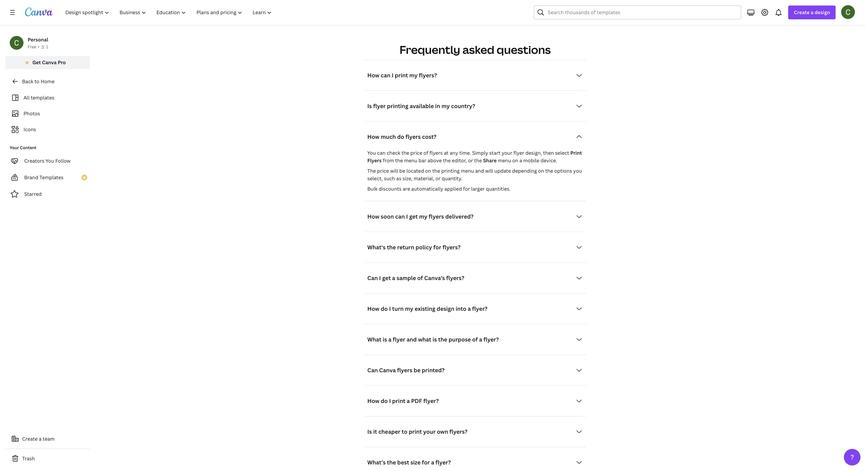 Task type: describe. For each thing, give the bounding box(es) containing it.
what's the best size for a flyer?
[[368, 460, 451, 467]]

how for how do i turn my existing design into a flyer?
[[368, 306, 380, 313]]

what
[[368, 336, 382, 344]]

price inside the price will be located on the printing menu and will update depending on the options you select, such as size, material, or quantity.
[[377, 168, 389, 174]]

your
[[10, 145, 19, 151]]

and inside dropdown button
[[407, 336, 417, 344]]

design inside the create a design dropdown button
[[815, 9, 831, 16]]

own
[[437, 429, 448, 436]]

templates
[[40, 174, 64, 181]]

photos
[[24, 110, 40, 117]]

is it cheaper to print your own flyers? button
[[365, 426, 586, 439]]

flyer? right purpose
[[484, 336, 499, 344]]

or inside the price will be located on the printing menu and will update depending on the options you select, such as size, material, or quantity.
[[436, 175, 441, 182]]

is for is flyer printing available in my country?
[[368, 103, 372, 110]]

return
[[397, 244, 414, 252]]

cheaper
[[379, 429, 401, 436]]

into
[[456, 306, 467, 313]]

all templates link
[[10, 91, 86, 104]]

free
[[28, 44, 36, 50]]

top level navigation element
[[61, 6, 278, 19]]

all templates
[[24, 94, 54, 101]]

i for existing
[[389, 306, 391, 313]]

1 vertical spatial get
[[382, 275, 391, 282]]

trash link
[[6, 452, 90, 466]]

flyers? inside dropdown button
[[450, 429, 468, 436]]

the
[[368, 168, 376, 174]]

1 horizontal spatial on
[[513, 158, 519, 164]]

best
[[398, 460, 409, 467]]

pro
[[58, 59, 66, 66]]

2 will from the left
[[486, 168, 493, 174]]

discounts
[[379, 186, 402, 192]]

existing
[[415, 306, 436, 313]]

the left purpose
[[438, 336, 447, 344]]

what's the return policy for flyers? button
[[365, 241, 586, 255]]

2 is from the left
[[433, 336, 437, 344]]

what's the best size for a flyer? button
[[365, 456, 586, 470]]

back
[[22, 78, 33, 85]]

2 horizontal spatial on
[[538, 168, 544, 174]]

flyer? right into
[[472, 306, 488, 313]]

do for print
[[381, 398, 388, 406]]

your inside "is it cheaper to print your own flyers?" dropdown button
[[423, 429, 436, 436]]

start
[[490, 150, 501, 156]]

delivered?
[[446, 213, 474, 221]]

can canva flyers be printed?
[[368, 367, 445, 375]]

what is a flyer and what is the purpose of a flyer?
[[368, 336, 499, 344]]

brand templates
[[24, 174, 64, 181]]

how for how do i print a pdf flyer?
[[368, 398, 380, 406]]

size
[[411, 460, 421, 467]]

the left best
[[387, 460, 396, 467]]

personal
[[28, 36, 48, 43]]

my down frequently
[[410, 72, 418, 79]]

sample
[[397, 275, 416, 282]]

frequently asked questions
[[400, 42, 551, 57]]

cost?
[[422, 133, 437, 141]]

back to home
[[22, 78, 54, 85]]

turn
[[392, 306, 404, 313]]

create for create a team
[[22, 436, 38, 443]]

all
[[24, 94, 30, 101]]

1 is from the left
[[383, 336, 387, 344]]

pdf
[[411, 398, 422, 406]]

the down at
[[443, 158, 451, 164]]

do inside "dropdown button"
[[397, 133, 404, 141]]

it
[[373, 429, 377, 436]]

the price will be located on the printing menu and will update depending on the options you select, such as size, material, or quantity.
[[368, 168, 582, 182]]

print for my
[[395, 72, 408, 79]]

for for a
[[422, 460, 430, 467]]

above
[[428, 158, 442, 164]]

what's
[[368, 244, 386, 252]]

printing inside the price will be located on the printing menu and will update depending on the options you select, such as size, material, or quantity.
[[442, 168, 460, 174]]

i for flyers?
[[392, 72, 394, 79]]

how do i print a pdf flyer?
[[368, 398, 439, 406]]

0 horizontal spatial flyer
[[373, 103, 386, 110]]

menu inside the price will be located on the printing menu and will update depending on the options you select, such as size, material, or quantity.
[[461, 168, 474, 174]]

quantities.
[[486, 186, 511, 192]]

share
[[483, 158, 497, 164]]

canva for get
[[42, 59, 57, 66]]

select
[[555, 150, 570, 156]]

size,
[[403, 175, 413, 182]]

bar
[[419, 158, 427, 164]]

quantity.
[[442, 175, 463, 182]]

bulk
[[368, 186, 378, 192]]

is flyer printing available in my country?
[[368, 103, 475, 110]]

flyers
[[368, 158, 382, 164]]

0 horizontal spatial to
[[34, 78, 39, 85]]

the left return
[[387, 244, 396, 252]]

your content
[[10, 145, 36, 151]]

can for can canva flyers be printed?
[[368, 367, 378, 375]]

home
[[41, 78, 54, 85]]

select,
[[368, 175, 383, 182]]

from
[[383, 158, 394, 164]]

how much do flyers cost?
[[368, 133, 437, 141]]

printing inside dropdown button
[[387, 103, 409, 110]]

can for can i get a sample of canva's flyers?
[[368, 275, 378, 282]]

i for pdf
[[389, 398, 391, 406]]

how for how much do flyers cost?
[[368, 133, 380, 141]]

get
[[32, 59, 41, 66]]

what's the return policy for flyers?
[[368, 244, 461, 252]]

how soon can i get my flyers delivered? button
[[365, 210, 586, 224]]

and inside the price will be located on the printing menu and will update depending on the options you select, such as size, material, or quantity.
[[475, 168, 484, 174]]

a inside button
[[39, 436, 42, 443]]

flyers? right canva's
[[447, 275, 465, 282]]

how for how soon can i get my flyers delivered?
[[368, 213, 380, 221]]

create a team button
[[6, 433, 90, 447]]

in
[[435, 103, 440, 110]]

flyers? right policy
[[443, 244, 461, 252]]

0 vertical spatial get
[[409, 213, 418, 221]]

print inside "is it cheaper to print your own flyers?" dropdown button
[[409, 429, 422, 436]]

free •
[[28, 44, 39, 50]]



Task type: vqa. For each thing, say whether or not it's contained in the screenshot.
slides. within the Share with pride Enter Presenter View mode, and get your own private presenter screen to view your notes or script—no clunky cue cards required—plus a timer and preview of your upcoming slides. After presenting, you can easily export and send your final version as a PowerPoint presentation, PDF, video slideshow, or even as its very own website.
no



Task type: locate. For each thing, give the bounding box(es) containing it.
0 vertical spatial canva
[[42, 59, 57, 66]]

1 horizontal spatial price
[[411, 150, 423, 156]]

flyer? right size
[[436, 460, 451, 467]]

0 vertical spatial do
[[397, 133, 404, 141]]

the down simply
[[474, 158, 482, 164]]

0 vertical spatial your
[[502, 150, 513, 156]]

flyer? right pdf
[[424, 398, 439, 406]]

0 horizontal spatial price
[[377, 168, 389, 174]]

printed?
[[422, 367, 445, 375]]

for for flyers?
[[434, 244, 442, 252]]

such
[[384, 175, 395, 182]]

can for how
[[381, 72, 391, 79]]

christina overa image
[[842, 5, 855, 19]]

how much do flyers cost? button
[[365, 130, 586, 144]]

my right "in"
[[442, 103, 450, 110]]

0 horizontal spatial get
[[382, 275, 391, 282]]

time.
[[460, 150, 471, 156]]

is inside dropdown button
[[368, 429, 372, 436]]

1 horizontal spatial your
[[502, 150, 513, 156]]

larger
[[471, 186, 485, 192]]

are
[[403, 186, 410, 192]]

2 vertical spatial can
[[395, 213, 405, 221]]

1 vertical spatial and
[[407, 336, 417, 344]]

is inside dropdown button
[[368, 103, 372, 110]]

0 vertical spatial can
[[368, 275, 378, 282]]

bulk discounts are automatically applied for larger quantities.
[[368, 186, 511, 192]]

or up bulk discounts are automatically applied for larger quantities.
[[436, 175, 441, 182]]

1 horizontal spatial printing
[[442, 168, 460, 174]]

on
[[513, 158, 519, 164], [425, 168, 431, 174], [538, 168, 544, 174]]

1 horizontal spatial to
[[402, 429, 408, 436]]

flyer up the much
[[373, 103, 386, 110]]

team
[[43, 436, 55, 443]]

for right size
[[422, 460, 430, 467]]

1 horizontal spatial canva
[[379, 367, 396, 375]]

you up the flyers
[[368, 150, 376, 156]]

device.
[[541, 158, 557, 164]]

flyers inside can canva flyers be printed? dropdown button
[[397, 367, 413, 375]]

design,
[[526, 150, 542, 156]]

1 horizontal spatial menu
[[461, 168, 474, 174]]

is flyer printing available in my country? button
[[365, 99, 586, 113]]

0 horizontal spatial your
[[423, 429, 436, 436]]

purpose
[[449, 336, 471, 344]]

much
[[381, 133, 396, 141]]

is for is it cheaper to print your own flyers?
[[368, 429, 372, 436]]

menu up the located
[[404, 158, 418, 164]]

0 vertical spatial you
[[368, 150, 376, 156]]

print flyers
[[368, 150, 582, 164]]

flyers inside how much do flyers cost? "dropdown button"
[[406, 133, 421, 141]]

asked
[[463, 42, 495, 57]]

can for you
[[377, 150, 386, 156]]

print inside the how do i print a pdf flyer? dropdown button
[[392, 398, 406, 406]]

0 vertical spatial create
[[794, 9, 810, 16]]

you can check the price of flyers at any time. simply start your flyer design, then select
[[368, 150, 571, 156]]

2 how from the top
[[368, 133, 380, 141]]

flyers left printed?
[[397, 367, 413, 375]]

design left into
[[437, 306, 455, 313]]

0 vertical spatial and
[[475, 168, 484, 174]]

0 horizontal spatial on
[[425, 168, 431, 174]]

be up as
[[400, 168, 405, 174]]

1 horizontal spatial flyer
[[393, 336, 406, 344]]

1 can from the top
[[368, 275, 378, 282]]

0 horizontal spatial printing
[[387, 103, 409, 110]]

the down check
[[395, 158, 403, 164]]

2 horizontal spatial menu
[[498, 158, 511, 164]]

0 vertical spatial can
[[381, 72, 391, 79]]

1 is from the top
[[368, 103, 372, 110]]

icons link
[[10, 123, 86, 136]]

how for how can i print my flyers?
[[368, 72, 380, 79]]

your left own
[[423, 429, 436, 436]]

as
[[396, 175, 402, 182]]

starred link
[[6, 187, 90, 201]]

1 vertical spatial design
[[437, 306, 455, 313]]

1 vertical spatial price
[[377, 168, 389, 174]]

get left sample
[[382, 275, 391, 282]]

to inside dropdown button
[[402, 429, 408, 436]]

my right turn
[[405, 306, 414, 313]]

get right soon
[[409, 213, 418, 221]]

Search search field
[[548, 6, 737, 19]]

create a team
[[22, 436, 55, 443]]

canva's
[[424, 275, 445, 282]]

canva inside get canva pro button
[[42, 59, 57, 66]]

print
[[395, 72, 408, 79], [392, 398, 406, 406], [409, 429, 422, 436]]

to right back
[[34, 78, 39, 85]]

0 horizontal spatial you
[[46, 158, 54, 164]]

flyers left cost?
[[406, 133, 421, 141]]

flyers inside how soon can i get my flyers delivered? dropdown button
[[429, 213, 444, 221]]

0 horizontal spatial be
[[400, 168, 405, 174]]

flyer
[[373, 103, 386, 110], [514, 150, 525, 156], [393, 336, 406, 344]]

1 vertical spatial flyer
[[514, 150, 525, 156]]

1 vertical spatial you
[[46, 158, 54, 164]]

canva for can
[[379, 367, 396, 375]]

the right check
[[402, 150, 409, 156]]

create for create a design
[[794, 9, 810, 16]]

be inside dropdown button
[[414, 367, 421, 375]]

flyer up 'mobile'
[[514, 150, 525, 156]]

0 vertical spatial flyer
[[373, 103, 386, 110]]

printing left available
[[387, 103, 409, 110]]

canva
[[42, 59, 57, 66], [379, 367, 396, 375]]

do left turn
[[381, 306, 388, 313]]

0 vertical spatial for
[[463, 186, 470, 192]]

print
[[571, 150, 582, 156]]

2 vertical spatial flyer
[[393, 336, 406, 344]]

1 vertical spatial of
[[418, 275, 423, 282]]

2 vertical spatial do
[[381, 398, 388, 406]]

create a design button
[[789, 6, 836, 19]]

how can i print my flyers? button
[[365, 69, 586, 82]]

1 vertical spatial create
[[22, 436, 38, 443]]

get canva pro
[[32, 59, 66, 66]]

brand templates link
[[6, 171, 90, 185]]

of right purpose
[[472, 336, 478, 344]]

•
[[38, 44, 39, 50]]

can i get a sample of canva's flyers?
[[368, 275, 465, 282]]

your right start
[[502, 150, 513, 156]]

1 will from the left
[[390, 168, 398, 174]]

automatically
[[412, 186, 444, 192]]

will down share
[[486, 168, 493, 174]]

can
[[381, 72, 391, 79], [377, 150, 386, 156], [395, 213, 405, 221]]

1 vertical spatial is
[[368, 429, 372, 436]]

1 horizontal spatial you
[[368, 150, 376, 156]]

1 horizontal spatial of
[[424, 150, 429, 156]]

and down from the menu bar above the editor, or the share menu on a mobile device.
[[475, 168, 484, 174]]

1 horizontal spatial for
[[434, 244, 442, 252]]

how do i print a pdf flyer? button
[[365, 395, 586, 409]]

can i get a sample of canva's flyers? button
[[365, 272, 586, 286]]

None search field
[[534, 6, 742, 19]]

print inside how can i print my flyers? dropdown button
[[395, 72, 408, 79]]

1 vertical spatial can
[[368, 367, 378, 375]]

1 vertical spatial or
[[436, 175, 441, 182]]

2 horizontal spatial for
[[463, 186, 470, 192]]

my
[[410, 72, 418, 79], [442, 103, 450, 110], [419, 213, 428, 221], [405, 306, 414, 313]]

can inside how can i print my flyers? dropdown button
[[381, 72, 391, 79]]

1 horizontal spatial will
[[486, 168, 493, 174]]

any
[[450, 150, 458, 156]]

1 vertical spatial do
[[381, 306, 388, 313]]

at
[[444, 150, 449, 156]]

price
[[411, 150, 423, 156], [377, 168, 389, 174]]

create
[[794, 9, 810, 16], [22, 436, 38, 443]]

what
[[418, 336, 432, 344]]

2 vertical spatial print
[[409, 429, 422, 436]]

create inside dropdown button
[[794, 9, 810, 16]]

0 horizontal spatial or
[[436, 175, 441, 182]]

is
[[368, 103, 372, 110], [368, 429, 372, 436]]

for inside what's the best size for a flyer? dropdown button
[[422, 460, 430, 467]]

how soon can i get my flyers delivered?
[[368, 213, 474, 221]]

you left the follow
[[46, 158, 54, 164]]

and
[[475, 168, 484, 174], [407, 336, 417, 344]]

creators you follow
[[24, 158, 71, 164]]

on up material,
[[425, 168, 431, 174]]

for inside what's the return policy for flyers? dropdown button
[[434, 244, 442, 252]]

0 horizontal spatial of
[[418, 275, 423, 282]]

creators you follow link
[[6, 154, 90, 168]]

your
[[502, 150, 513, 156], [423, 429, 436, 436]]

2 is from the top
[[368, 429, 372, 436]]

a
[[811, 9, 814, 16], [520, 158, 522, 164], [392, 275, 395, 282], [468, 306, 471, 313], [389, 336, 392, 344], [479, 336, 482, 344], [407, 398, 410, 406], [39, 436, 42, 443], [431, 460, 434, 467]]

be inside the price will be located on the printing menu and will update depending on the options you select, such as size, material, or quantity.
[[400, 168, 405, 174]]

menu down from the menu bar above the editor, or the share menu on a mobile device.
[[461, 168, 474, 174]]

0 vertical spatial printing
[[387, 103, 409, 110]]

5 how from the top
[[368, 398, 380, 406]]

create inside button
[[22, 436, 38, 443]]

canva left pro
[[42, 59, 57, 66]]

1 horizontal spatial or
[[468, 158, 473, 164]]

1
[[46, 44, 48, 50]]

and left what
[[407, 336, 417, 344]]

can
[[368, 275, 378, 282], [368, 367, 378, 375]]

is
[[383, 336, 387, 344], [433, 336, 437, 344]]

2 vertical spatial of
[[472, 336, 478, 344]]

creators
[[24, 158, 44, 164]]

0 horizontal spatial is
[[383, 336, 387, 344]]

0 horizontal spatial and
[[407, 336, 417, 344]]

1 horizontal spatial get
[[409, 213, 418, 221]]

photos link
[[10, 107, 86, 120]]

0 vertical spatial is
[[368, 103, 372, 110]]

on down the device.
[[538, 168, 544, 174]]

how
[[368, 72, 380, 79], [368, 133, 380, 141], [368, 213, 380, 221], [368, 306, 380, 313], [368, 398, 380, 406]]

1 horizontal spatial create
[[794, 9, 810, 16]]

flyers up above
[[430, 150, 443, 156]]

1 vertical spatial to
[[402, 429, 408, 436]]

flyers
[[406, 133, 421, 141], [430, 150, 443, 156], [429, 213, 444, 221], [397, 367, 413, 375]]

can down what
[[368, 367, 378, 375]]

my down automatically
[[419, 213, 428, 221]]

content
[[20, 145, 36, 151]]

menu up "update"
[[498, 158, 511, 164]]

mobile
[[524, 158, 540, 164]]

3 how from the top
[[368, 213, 380, 221]]

0 horizontal spatial menu
[[404, 158, 418, 164]]

or down you can check the price of flyers at any time. simply start your flyer design, then select
[[468, 158, 473, 164]]

of up bar
[[424, 150, 429, 156]]

1 vertical spatial your
[[423, 429, 436, 436]]

0 vertical spatial print
[[395, 72, 408, 79]]

2 vertical spatial for
[[422, 460, 430, 467]]

0 vertical spatial be
[[400, 168, 405, 174]]

1 horizontal spatial and
[[475, 168, 484, 174]]

you
[[574, 168, 582, 174]]

2 horizontal spatial of
[[472, 336, 478, 344]]

design left christina overa image
[[815, 9, 831, 16]]

how do i turn my existing design into a flyer? button
[[365, 302, 586, 316]]

2 horizontal spatial flyer
[[514, 150, 525, 156]]

1 vertical spatial for
[[434, 244, 442, 252]]

1 horizontal spatial be
[[414, 367, 421, 375]]

0 vertical spatial design
[[815, 9, 831, 16]]

1 vertical spatial canva
[[379, 367, 396, 375]]

on up depending at the top right of page
[[513, 158, 519, 164]]

print for a
[[392, 398, 406, 406]]

of right sample
[[418, 275, 423, 282]]

icons
[[24, 126, 36, 133]]

to right cheaper
[[402, 429, 408, 436]]

do up cheaper
[[381, 398, 388, 406]]

material,
[[414, 175, 435, 182]]

0 horizontal spatial for
[[422, 460, 430, 467]]

back to home link
[[6, 75, 90, 89]]

questions
[[497, 42, 551, 57]]

flyer right what
[[393, 336, 406, 344]]

0 horizontal spatial will
[[390, 168, 398, 174]]

price up the such
[[377, 168, 389, 174]]

of for price
[[424, 150, 429, 156]]

do
[[397, 133, 404, 141], [381, 306, 388, 313], [381, 398, 388, 406]]

flyers? right own
[[450, 429, 468, 436]]

4 how from the top
[[368, 306, 380, 313]]

policy
[[416, 244, 432, 252]]

how do i turn my existing design into a flyer?
[[368, 306, 488, 313]]

soon
[[381, 213, 394, 221]]

the down the device.
[[546, 168, 553, 174]]

printing
[[387, 103, 409, 110], [442, 168, 460, 174]]

what is a flyer and what is the purpose of a flyer? button
[[365, 333, 586, 347]]

1 vertical spatial be
[[414, 367, 421, 375]]

brand
[[24, 174, 38, 181]]

1 horizontal spatial is
[[433, 336, 437, 344]]

do for turn
[[381, 306, 388, 313]]

0 vertical spatial to
[[34, 78, 39, 85]]

depending
[[512, 168, 537, 174]]

2 can from the top
[[368, 367, 378, 375]]

be left printed?
[[414, 367, 421, 375]]

available
[[410, 103, 434, 110]]

applied
[[445, 186, 462, 192]]

follow
[[55, 158, 71, 164]]

canva down what
[[379, 367, 396, 375]]

1 vertical spatial can
[[377, 150, 386, 156]]

design inside how do i turn my existing design into a flyer? dropdown button
[[437, 306, 455, 313]]

can down what's
[[368, 275, 378, 282]]

of for sample
[[418, 275, 423, 282]]

for
[[463, 186, 470, 192], [434, 244, 442, 252], [422, 460, 430, 467]]

how inside "dropdown button"
[[368, 133, 380, 141]]

0 horizontal spatial canva
[[42, 59, 57, 66]]

will
[[390, 168, 398, 174], [486, 168, 493, 174]]

1 vertical spatial printing
[[442, 168, 460, 174]]

the down above
[[433, 168, 440, 174]]

flyers? down frequently
[[419, 72, 437, 79]]

can inside how soon can i get my flyers delivered? dropdown button
[[395, 213, 405, 221]]

then
[[543, 150, 554, 156]]

1 how from the top
[[368, 72, 380, 79]]

0 vertical spatial price
[[411, 150, 423, 156]]

price up bar
[[411, 150, 423, 156]]

0 horizontal spatial design
[[437, 306, 455, 313]]

templates
[[31, 94, 54, 101]]

be for printed?
[[414, 367, 421, 375]]

1 horizontal spatial design
[[815, 9, 831, 16]]

canva inside can canva flyers be printed? dropdown button
[[379, 367, 396, 375]]

be for located
[[400, 168, 405, 174]]

do right the much
[[397, 133, 404, 141]]

0 vertical spatial of
[[424, 150, 429, 156]]

country?
[[451, 103, 475, 110]]

for left larger
[[463, 186, 470, 192]]

printing up "quantity."
[[442, 168, 460, 174]]

flyers left "delivered?"
[[429, 213, 444, 221]]

will up as
[[390, 168, 398, 174]]

for right policy
[[434, 244, 442, 252]]

editor,
[[452, 158, 467, 164]]

the
[[402, 150, 409, 156], [395, 158, 403, 164], [443, 158, 451, 164], [474, 158, 482, 164], [433, 168, 440, 174], [546, 168, 553, 174], [387, 244, 396, 252], [438, 336, 447, 344], [387, 460, 396, 467]]

0 horizontal spatial create
[[22, 436, 38, 443]]

1 vertical spatial print
[[392, 398, 406, 406]]

0 vertical spatial or
[[468, 158, 473, 164]]



